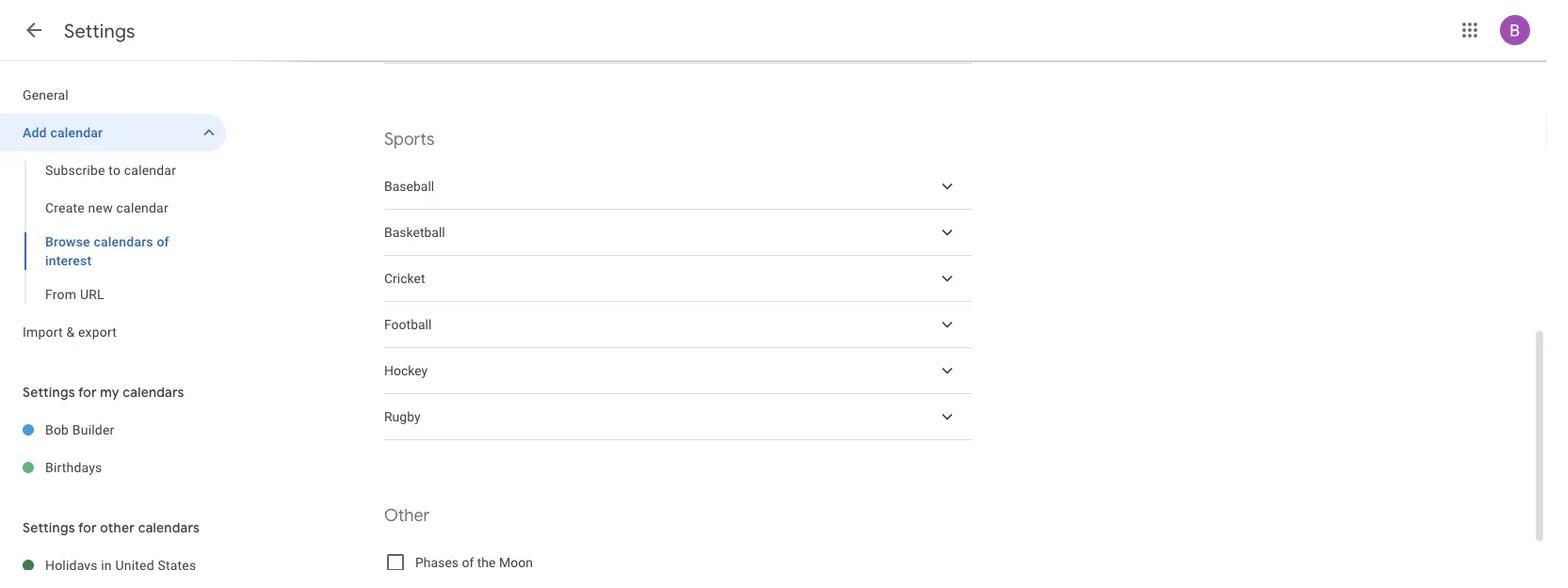 Task type: vqa. For each thing, say whether or not it's contained in the screenshot.
Add calendar in the top left of the page
yes



Task type: locate. For each thing, give the bounding box(es) containing it.
group
[[0, 152, 226, 314]]

2 vertical spatial calendars
[[138, 520, 200, 537]]

for left other
[[78, 520, 97, 537]]

my
[[100, 384, 119, 401]]

for for other
[[78, 520, 97, 537]]

1 vertical spatial calendars
[[123, 384, 184, 401]]

calendars
[[94, 234, 153, 250], [123, 384, 184, 401], [138, 520, 200, 537]]

tree item
[[384, 18, 972, 64]]

new
[[88, 200, 113, 216]]

cricket tree item
[[384, 256, 972, 302]]

for for my
[[78, 384, 97, 401]]

subscribe to calendar
[[45, 163, 176, 178]]

hockey tree item
[[384, 349, 972, 395]]

basketball
[[384, 225, 445, 240]]

go back image
[[23, 19, 45, 41]]

2 for from the top
[[78, 520, 97, 537]]

1 for from the top
[[78, 384, 97, 401]]

from url
[[45, 287, 104, 302]]

calendar up of on the top left of page
[[116, 200, 169, 216]]

export
[[78, 325, 117, 340]]

calendars right my
[[123, 384, 184, 401]]

tree
[[0, 76, 226, 351]]

for
[[78, 384, 97, 401], [78, 520, 97, 537]]

football tree item
[[384, 302, 972, 349]]

tree containing general
[[0, 76, 226, 351]]

football
[[384, 317, 432, 333]]

calendars right other
[[138, 520, 200, 537]]

settings down birthdays
[[23, 520, 75, 537]]

0 vertical spatial calendars
[[94, 234, 153, 250]]

settings up bob
[[23, 384, 75, 401]]

0 vertical spatial calendar
[[50, 125, 103, 140]]

1 vertical spatial calendar
[[124, 163, 176, 178]]

subscribe
[[45, 163, 105, 178]]

0 vertical spatial settings
[[64, 19, 135, 43]]

browse
[[45, 234, 90, 250]]

1 vertical spatial settings
[[23, 384, 75, 401]]

0 vertical spatial for
[[78, 384, 97, 401]]

add calendar
[[23, 125, 103, 140]]

calendar for subscribe to calendar
[[124, 163, 176, 178]]

bob
[[45, 423, 69, 438]]

calendar
[[50, 125, 103, 140], [124, 163, 176, 178], [116, 200, 169, 216]]

sports
[[384, 129, 435, 150]]

from
[[45, 287, 77, 302]]

baseball tree item
[[384, 164, 972, 210]]

other
[[384, 505, 430, 527]]

calendar up subscribe
[[50, 125, 103, 140]]

for left my
[[78, 384, 97, 401]]

1 vertical spatial for
[[78, 520, 97, 537]]

2 vertical spatial calendar
[[116, 200, 169, 216]]

settings right go back image
[[64, 19, 135, 43]]

general
[[23, 87, 69, 103]]

2 vertical spatial settings
[[23, 520, 75, 537]]

calendar for create new calendar
[[116, 200, 169, 216]]

settings for settings
[[64, 19, 135, 43]]

calendar right to
[[124, 163, 176, 178]]

calendars down create new calendar
[[94, 234, 153, 250]]

basketball tree item
[[384, 210, 972, 256]]

settings
[[64, 19, 135, 43], [23, 384, 75, 401], [23, 520, 75, 537]]

add
[[23, 125, 47, 140]]

holidays in united states tree item
[[0, 547, 226, 571]]



Task type: describe. For each thing, give the bounding box(es) containing it.
to
[[109, 163, 121, 178]]

baseball
[[384, 179, 435, 194]]

settings for settings for my calendars
[[23, 384, 75, 401]]

&
[[66, 325, 75, 340]]

bob builder tree item
[[0, 412, 226, 449]]

create
[[45, 200, 85, 216]]

settings for settings for other calendars
[[23, 520, 75, 537]]

browse calendars of interest
[[45, 234, 169, 268]]

url
[[80, 287, 104, 302]]

other
[[100, 520, 135, 537]]

add calendar tree item
[[0, 114, 226, 152]]

calendars for other
[[138, 520, 200, 537]]

calendars for my
[[123, 384, 184, 401]]

of
[[157, 234, 169, 250]]

calendars inside the browse calendars of interest
[[94, 234, 153, 250]]

builder
[[72, 423, 114, 438]]

settings heading
[[64, 19, 135, 43]]

settings for other calendars
[[23, 520, 200, 537]]

birthdays link
[[45, 449, 226, 487]]

rugby tree item
[[384, 395, 972, 441]]

import & export
[[23, 325, 117, 340]]

import
[[23, 325, 63, 340]]

interest
[[45, 253, 92, 268]]

cricket
[[384, 271, 425, 287]]

settings for my calendars
[[23, 384, 184, 401]]

bob builder
[[45, 423, 114, 438]]

hockey
[[384, 363, 428, 379]]

rugby
[[384, 410, 421, 425]]

settings for my calendars tree
[[0, 412, 226, 487]]

birthdays tree item
[[0, 449, 226, 487]]

birthdays
[[45, 460, 102, 476]]

create new calendar
[[45, 200, 169, 216]]

group containing subscribe to calendar
[[0, 152, 226, 314]]

calendar inside add calendar tree item
[[50, 125, 103, 140]]



